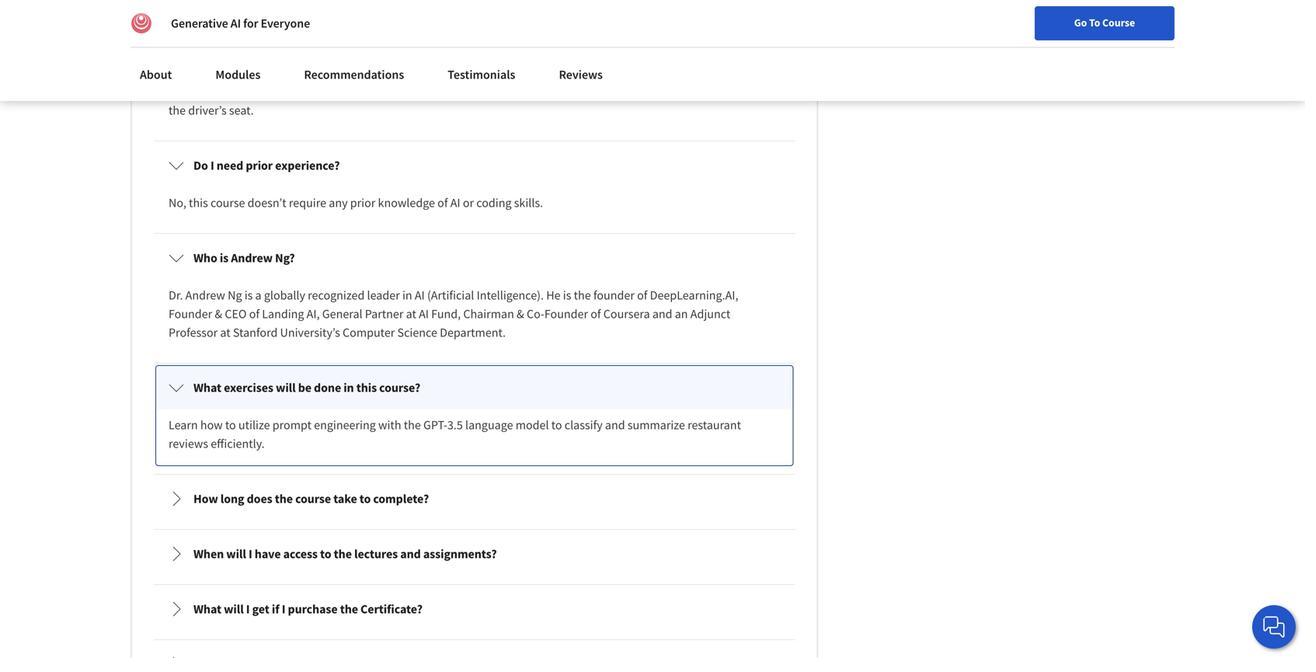 Task type: vqa. For each thing, say whether or not it's contained in the screenshot.
for
yes



Task type: locate. For each thing, give the bounding box(es) containing it.
0 horizontal spatial course
[[211, 195, 245, 210]]

1 horizontal spatial it
[[707, 84, 714, 99]]

deeplearning.ai image
[[131, 12, 152, 34]]

to
[[1090, 16, 1101, 30]]

1 vertical spatial what
[[194, 601, 222, 617]]

gpt-
[[424, 417, 448, 433]]

0 horizontal spatial a
[[192, 84, 198, 99]]

at
[[406, 306, 416, 322], [220, 325, 231, 340]]

i
[[211, 158, 214, 173], [249, 546, 252, 562], [246, 601, 250, 617], [282, 601, 286, 617]]

1 horizontal spatial this
[[356, 380, 377, 395]]

ai left for
[[231, 16, 241, 31]]

2 horizontal spatial in
[[764, 84, 774, 99]]

and inside 'dropdown button'
[[400, 546, 421, 562]]

is right who
[[220, 250, 229, 266]]

utilize
[[239, 417, 270, 433]]

prompt
[[273, 417, 312, 433]]

long
[[221, 491, 244, 507]]

1 horizontal spatial how
[[557, 84, 580, 99]]

1 vertical spatial andrew
[[185, 287, 225, 303]]

& left ceo
[[215, 306, 222, 322]]

will left get
[[224, 601, 244, 617]]

prior right the need
[[246, 158, 273, 173]]

i left the have
[[249, 546, 252, 562]]

and
[[626, 84, 646, 99], [653, 306, 673, 322], [605, 417, 625, 433], [400, 546, 421, 562]]

in inside ai is a transformative technology that will impact everyone. understanding how it works and how to use it puts you in the driver's seat.
[[764, 84, 774, 99]]

1 vertical spatial at
[[220, 325, 231, 340]]

0 vertical spatial what
[[194, 380, 222, 395]]

how right learn
[[200, 417, 223, 433]]

0 horizontal spatial how
[[200, 417, 223, 433]]

0 horizontal spatial this
[[189, 195, 208, 210]]

will right that
[[364, 84, 383, 99]]

generative
[[171, 16, 228, 31]]

what inside what will i get if i purchase the certificate? dropdown button
[[194, 601, 222, 617]]

1 for from the left
[[128, 8, 146, 23]]

is right ng
[[245, 287, 253, 303]]

it right use on the top right of page
[[707, 84, 714, 99]]

to right "access"
[[320, 546, 331, 562]]

1 what from the top
[[194, 380, 222, 395]]

of left or
[[438, 195, 448, 210]]

1 horizontal spatial in
[[403, 287, 412, 303]]

the
[[169, 102, 186, 118], [574, 287, 591, 303], [404, 417, 421, 433], [275, 491, 293, 507], [334, 546, 352, 562], [340, 601, 358, 617]]

ai
[[231, 16, 241, 31], [169, 84, 179, 99], [451, 195, 461, 210], [415, 287, 425, 303], [419, 306, 429, 322]]

&
[[215, 306, 222, 322], [517, 306, 524, 322]]

and right the classify at left bottom
[[605, 417, 625, 433]]

take
[[334, 491, 357, 507]]

is
[[181, 84, 189, 99], [220, 250, 229, 266], [245, 287, 253, 303], [563, 287, 572, 303]]

a inside ai is a transformative technology that will impact everyone. understanding how it works and how to use it puts you in the driver's seat.
[[192, 84, 198, 99]]

and right lectures
[[400, 546, 421, 562]]

the right the purchase
[[340, 601, 358, 617]]

1 horizontal spatial course
[[295, 491, 331, 507]]

english
[[1007, 49, 1045, 64]]

what left get
[[194, 601, 222, 617]]

2 & from the left
[[517, 306, 524, 322]]

purchase
[[288, 601, 338, 617]]

what inside what exercises will be done in this course? "dropdown button"
[[194, 380, 222, 395]]

1 vertical spatial in
[[403, 287, 412, 303]]

prior right any
[[350, 195, 376, 210]]

ai left (artificial
[[415, 287, 425, 303]]

assignments?
[[423, 546, 497, 562]]

0 horizontal spatial founder
[[169, 306, 212, 322]]

course inside dropdown button
[[295, 491, 331, 507]]

what
[[194, 380, 222, 395], [194, 601, 222, 617]]

1 vertical spatial prior
[[350, 195, 376, 210]]

and right works
[[626, 84, 646, 99]]

founder down he
[[545, 306, 588, 322]]

does
[[247, 491, 272, 507]]

what left the exercises
[[194, 380, 222, 395]]

1 vertical spatial this
[[356, 380, 377, 395]]

certificate?
[[361, 601, 423, 617]]

to right 'take'
[[360, 491, 371, 507]]

2 for from the left
[[230, 8, 247, 23]]

knowledge
[[378, 195, 435, 210]]

0 vertical spatial in
[[764, 84, 774, 99]]

founder up the "professor"
[[169, 306, 212, 322]]

course
[[1103, 16, 1136, 30]]

everyone
[[261, 16, 310, 31]]

use
[[686, 84, 704, 99]]

in inside "dropdown button"
[[344, 380, 354, 395]]

course down the need
[[211, 195, 245, 210]]

1 horizontal spatial a
[[255, 287, 262, 303]]

will
[[364, 84, 383, 99], [276, 380, 296, 395], [226, 546, 246, 562], [224, 601, 244, 617]]

chairman
[[463, 306, 514, 322]]

at up "science" at the left of page
[[406, 306, 416, 322]]

technology
[[280, 84, 338, 99]]

at down ceo
[[220, 325, 231, 340]]

everyone.
[[424, 84, 475, 99]]

1 horizontal spatial prior
[[350, 195, 376, 210]]

language
[[466, 417, 513, 433]]

banner navigation
[[12, 0, 437, 31]]

for businesses
[[128, 8, 205, 23]]

to left use on the top right of page
[[673, 84, 684, 99]]

0 horizontal spatial at
[[220, 325, 231, 340]]

the left lectures
[[334, 546, 352, 562]]

1 vertical spatial course
[[295, 491, 331, 507]]

2 it from the left
[[707, 84, 714, 99]]

None search field
[[222, 41, 595, 72]]

course left 'take'
[[295, 491, 331, 507]]

in right done
[[344, 380, 354, 395]]

it
[[582, 84, 589, 99], [707, 84, 714, 99]]

1 vertical spatial a
[[255, 287, 262, 303]]

1 horizontal spatial andrew
[[231, 250, 273, 266]]

how down reviews at the top left of the page
[[557, 84, 580, 99]]

a up the driver's
[[192, 84, 198, 99]]

the right he
[[574, 287, 591, 303]]

if
[[272, 601, 279, 617]]

for left businesses
[[128, 8, 146, 23]]

the left the driver's
[[169, 102, 186, 118]]

the right with
[[404, 417, 421, 433]]

how long does the course take to complete? button
[[156, 477, 793, 521]]

2 vertical spatial in
[[344, 380, 354, 395]]

the inside dropdown button
[[340, 601, 358, 617]]

founder
[[169, 306, 212, 322], [545, 306, 588, 322]]

computer
[[343, 325, 395, 340]]

in right the you
[[764, 84, 774, 99]]

1 horizontal spatial at
[[406, 306, 416, 322]]

with
[[378, 417, 401, 433]]

who is andrew ng? button
[[156, 236, 793, 280]]

and inside learn how to utilize prompt engineering with the gpt-3.5 language model to classify and summarize restaurant reviews efficiently.
[[605, 417, 625, 433]]

will left be on the bottom of page
[[276, 380, 296, 395]]

0 horizontal spatial &
[[215, 306, 222, 322]]

how left use on the top right of page
[[648, 84, 671, 99]]

0 vertical spatial andrew
[[231, 250, 273, 266]]

for
[[243, 16, 258, 31]]

this
[[189, 195, 208, 210], [356, 380, 377, 395]]

for universities
[[230, 8, 310, 23]]

andrew
[[231, 250, 273, 266], [185, 287, 225, 303]]

andrew left ng?
[[231, 250, 273, 266]]

2 what from the top
[[194, 601, 222, 617]]

andrew left ng
[[185, 287, 225, 303]]

reviews
[[559, 67, 603, 82]]

a right ng
[[255, 287, 262, 303]]

0 vertical spatial a
[[192, 84, 198, 99]]

0 vertical spatial prior
[[246, 158, 273, 173]]

summarize
[[628, 417, 685, 433]]

for
[[128, 8, 146, 23], [230, 8, 247, 23]]

of right ceo
[[249, 306, 260, 322]]

universities
[[249, 8, 310, 23]]

1 horizontal spatial founder
[[545, 306, 588, 322]]

0 horizontal spatial in
[[344, 380, 354, 395]]

1 horizontal spatial &
[[517, 306, 524, 322]]

and left an
[[653, 306, 673, 322]]

science
[[398, 325, 437, 340]]

an
[[675, 306, 688, 322]]

works
[[592, 84, 623, 99]]

how
[[557, 84, 580, 99], [648, 84, 671, 99], [200, 417, 223, 433]]

dr. andrew ng is a globally recognized leader in ai (artificial intelligence). he is the founder of deeplearning.ai, founder & ceo of landing ai, general partner at ai fund, chairman & co-founder of coursera and an adjunct professor at stanford university's computer science department.
[[169, 287, 741, 340]]

what exercises will be done in this course?
[[194, 380, 421, 395]]

for right generative
[[230, 8, 247, 23]]

globally
[[264, 287, 305, 303]]

course
[[211, 195, 245, 210], [295, 491, 331, 507]]

efficiently.
[[211, 436, 265, 451]]

model
[[516, 417, 549, 433]]

1 horizontal spatial for
[[230, 8, 247, 23]]

co-
[[527, 306, 545, 322]]

will right "when"
[[226, 546, 246, 562]]

do
[[194, 158, 208, 173]]

prior inside dropdown button
[[246, 158, 273, 173]]

the right does
[[275, 491, 293, 507]]

0 horizontal spatial andrew
[[185, 287, 225, 303]]

0 vertical spatial course
[[211, 195, 245, 210]]

this right 'no,'
[[189, 195, 208, 210]]

0 horizontal spatial for
[[128, 8, 146, 23]]

reviews
[[169, 436, 208, 451]]

0 horizontal spatial it
[[582, 84, 589, 99]]

is up the driver's
[[181, 84, 189, 99]]

what for what will i get if i purchase the certificate?
[[194, 601, 222, 617]]

0 horizontal spatial prior
[[246, 158, 273, 173]]

this left course?
[[356, 380, 377, 395]]

it down reviews at the top left of the page
[[582, 84, 589, 99]]

& left co-
[[517, 306, 524, 322]]

ai down about
[[169, 84, 179, 99]]

in right leader
[[403, 287, 412, 303]]

and inside 'dr. andrew ng is a globally recognized leader in ai (artificial intelligence). he is the founder of deeplearning.ai, founder & ceo of landing ai, general partner at ai fund, chairman & co-founder of coursera and an adjunct professor at stanford university's computer science department.'
[[653, 306, 673, 322]]

to inside 'dropdown button'
[[320, 546, 331, 562]]



Task type: describe. For each thing, give the bounding box(es) containing it.
go to course
[[1075, 16, 1136, 30]]

about
[[140, 67, 172, 82]]

coursera
[[604, 306, 650, 322]]

have
[[255, 546, 281, 562]]

coding
[[477, 195, 512, 210]]

3.5
[[448, 417, 463, 433]]

i right do
[[211, 158, 214, 173]]

for for universities
[[230, 8, 247, 23]]

1 it from the left
[[582, 84, 589, 99]]

in inside 'dr. andrew ng is a globally recognized leader in ai (artificial intelligence). he is the founder of deeplearning.ai, founder & ceo of landing ai, general partner at ai fund, chairman & co-founder of coursera and an adjunct professor at stanford university's computer science department.'
[[403, 287, 412, 303]]

the inside dropdown button
[[275, 491, 293, 507]]

no, this course doesn't require any prior knowledge of ai or coding skills.
[[169, 195, 543, 210]]

skills.
[[514, 195, 543, 210]]

restaurant
[[688, 417, 741, 433]]

is right he
[[563, 287, 572, 303]]

exercises
[[224, 380, 273, 395]]

ng
[[228, 287, 242, 303]]

0 vertical spatial this
[[189, 195, 208, 210]]

modules
[[216, 67, 261, 82]]

the inside learn how to utilize prompt engineering with the gpt-3.5 language model to classify and summarize restaurant reviews efficiently.
[[404, 417, 421, 433]]

leader
[[367, 287, 400, 303]]

need
[[217, 158, 243, 173]]

will inside ai is a transformative technology that will impact everyone. understanding how it works and how to use it puts you in the driver's seat.
[[364, 84, 383, 99]]

of down founder
[[591, 306, 601, 322]]

understanding
[[478, 84, 555, 99]]

to inside dropdown button
[[360, 491, 371, 507]]

will inside 'dropdown button'
[[226, 546, 246, 562]]

about link
[[131, 58, 181, 92]]

andrew inside dropdown button
[[231, 250, 273, 266]]

lectures
[[354, 546, 398, 562]]

he
[[546, 287, 561, 303]]

i left get
[[246, 601, 250, 617]]

partner
[[365, 306, 404, 322]]

how inside learn how to utilize prompt engineering with the gpt-3.5 language model to classify and summarize restaurant reviews efficiently.
[[200, 417, 223, 433]]

done
[[314, 380, 341, 395]]

a inside 'dr. andrew ng is a globally recognized leader in ai (artificial intelligence). he is the founder of deeplearning.ai, founder & ceo of landing ai, general partner at ai fund, chairman & co-founder of coursera and an adjunct professor at stanford university's computer science department.'
[[255, 287, 262, 303]]

fund,
[[431, 306, 461, 322]]

engineering
[[314, 417, 376, 433]]

complete?
[[373, 491, 429, 507]]

how long does the course take to complete?
[[194, 491, 429, 507]]

recommendations
[[304, 67, 404, 82]]

when will i have access to the lectures and assignments? button
[[156, 532, 793, 576]]

ai left or
[[451, 195, 461, 210]]

when
[[194, 546, 224, 562]]

ai inside ai is a transformative technology that will impact everyone. understanding how it works and how to use it puts you in the driver's seat.
[[169, 84, 179, 99]]

andrew inside 'dr. andrew ng is a globally recognized leader in ai (artificial intelligence). he is the founder of deeplearning.ai, founder & ceo of landing ai, general partner at ai fund, chairman & co-founder of coursera and an adjunct professor at stanford university's computer science department.'
[[185, 287, 225, 303]]

this inside what exercises will be done in this course? "dropdown button"
[[356, 380, 377, 395]]

you
[[742, 84, 761, 99]]

get
[[252, 601, 270, 617]]

when will i have access to the lectures and assignments?
[[194, 546, 497, 562]]

require
[[289, 195, 326, 210]]

1 founder from the left
[[169, 306, 212, 322]]

what will i get if i purchase the certificate? button
[[156, 587, 793, 631]]

of up coursera
[[637, 287, 648, 303]]

puts
[[717, 84, 740, 99]]

the inside 'dr. andrew ng is a globally recognized leader in ai (artificial intelligence). he is the founder of deeplearning.ai, founder & ceo of landing ai, general partner at ai fund, chairman & co-founder of coursera and an adjunct professor at stanford university's computer science department.'
[[574, 287, 591, 303]]

ceo
[[225, 306, 247, 322]]

chat with us image
[[1262, 615, 1287, 640]]

english button
[[979, 31, 1073, 82]]

driver's
[[188, 102, 227, 118]]

i inside 'dropdown button'
[[249, 546, 252, 562]]

1 & from the left
[[215, 306, 222, 322]]

who is andrew ng?
[[194, 250, 295, 266]]

and inside ai is a transformative technology that will impact everyone. understanding how it works and how to use it puts you in the driver's seat.
[[626, 84, 646, 99]]

general
[[322, 306, 363, 322]]

learn how to utilize prompt engineering with the gpt-3.5 language model to classify and summarize restaurant reviews efficiently.
[[169, 417, 744, 451]]

dr.
[[169, 287, 183, 303]]

classify
[[565, 417, 603, 433]]

deeplearning.ai,
[[650, 287, 739, 303]]

be
[[298, 380, 312, 395]]

testimonials
[[448, 67, 516, 82]]

modules link
[[206, 58, 270, 92]]

adjunct
[[691, 306, 731, 322]]

2 horizontal spatial how
[[648, 84, 671, 99]]

transformative
[[201, 84, 277, 99]]

learn
[[169, 417, 198, 433]]

any
[[329, 195, 348, 210]]

ai up "science" at the left of page
[[419, 306, 429, 322]]

will inside dropdown button
[[224, 601, 244, 617]]

for for businesses
[[128, 8, 146, 23]]

ai,
[[307, 306, 320, 322]]

is inside ai is a transformative technology that will impact everyone. understanding how it works and how to use it puts you in the driver's seat.
[[181, 84, 189, 99]]

recommendations link
[[295, 58, 414, 92]]

do i need prior experience? button
[[156, 144, 793, 187]]

ng?
[[275, 250, 295, 266]]

seat.
[[229, 102, 254, 118]]

recognized
[[308, 287, 365, 303]]

university's
[[280, 325, 340, 340]]

2 founder from the left
[[545, 306, 588, 322]]

is inside dropdown button
[[220, 250, 229, 266]]

the inside 'dropdown button'
[[334, 546, 352, 562]]

go
[[1075, 16, 1087, 30]]

to inside ai is a transformative technology that will impact everyone. understanding how it works and how to use it puts you in the driver's seat.
[[673, 84, 684, 99]]

the inside ai is a transformative technology that will impact everyone. understanding how it works and how to use it puts you in the driver's seat.
[[169, 102, 186, 118]]

to up 'efficiently.'
[[225, 417, 236, 433]]

do i need prior experience?
[[194, 158, 340, 173]]

access
[[283, 546, 318, 562]]

will inside "dropdown button"
[[276, 380, 296, 395]]

i right if
[[282, 601, 286, 617]]

who
[[194, 250, 217, 266]]

intelligence).
[[477, 287, 544, 303]]

to right model
[[552, 417, 562, 433]]

or
[[463, 195, 474, 210]]

0 vertical spatial at
[[406, 306, 416, 322]]

how
[[194, 491, 218, 507]]

experience?
[[275, 158, 340, 173]]

that
[[341, 84, 362, 99]]

testimonials link
[[439, 58, 525, 92]]

what for what exercises will be done in this course?
[[194, 380, 222, 395]]

(artificial
[[427, 287, 474, 303]]

stanford
[[233, 325, 278, 340]]

landing
[[262, 306, 304, 322]]



